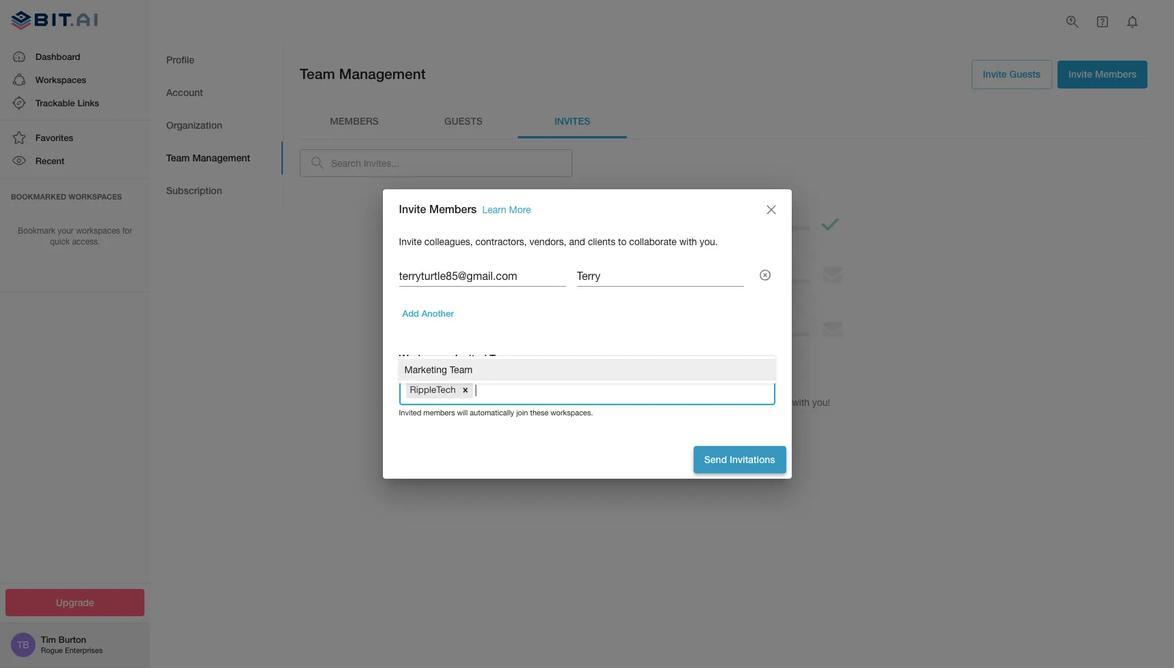 Task type: locate. For each thing, give the bounding box(es) containing it.
tim
[[41, 634, 56, 645]]

account
[[166, 86, 203, 98]]

members down 'invites'
[[688, 397, 728, 408]]

0 vertical spatial members
[[1095, 68, 1137, 80]]

with left you!
[[792, 397, 810, 408]]

1 vertical spatial invited
[[399, 409, 421, 417]]

1 horizontal spatial to
[[731, 397, 739, 408]]

tim burton rogue enterprises
[[41, 634, 103, 655]]

1 vertical spatial members
[[423, 409, 455, 417]]

your up quick at the left top of page
[[58, 226, 74, 235]]

invite up colleagues,
[[399, 203, 426, 216]]

to down no invites found.
[[731, 397, 739, 408]]

recent
[[35, 156, 64, 166]]

1 vertical spatial to
[[731, 397, 739, 408]]

subscription
[[166, 184, 222, 196]]

members inside dialog
[[429, 203, 477, 216]]

invited
[[455, 352, 487, 365], [399, 409, 421, 417]]

0 vertical spatial invited
[[455, 352, 487, 365]]

members left will
[[423, 409, 455, 417]]

invites button
[[518, 105, 627, 138]]

team management up members
[[300, 65, 426, 82]]

tab list
[[150, 44, 283, 207], [300, 105, 1147, 138]]

contractors,
[[475, 236, 527, 247]]

1 horizontal spatial tab list
[[300, 105, 1147, 138]]

1 horizontal spatial members
[[688, 397, 728, 408]]

for
[[122, 226, 132, 235]]

invite guests
[[983, 68, 1041, 80]]

1 horizontal spatial management
[[339, 65, 426, 82]]

bookmarked
[[11, 192, 66, 201]]

workspaces button
[[0, 68, 150, 91]]

rogue
[[41, 647, 63, 655]]

invite guests button
[[971, 60, 1052, 89]]

invited left to
[[455, 352, 487, 365]]

invited down rippletech
[[399, 409, 421, 417]]

0 vertical spatial team management
[[300, 65, 426, 82]]

profile
[[166, 54, 194, 65]]

will
[[457, 409, 468, 417]]

members inside button
[[1095, 68, 1137, 80]]

invite right guests
[[1068, 68, 1092, 80]]

rippletech
[[410, 385, 456, 395]]

automatically
[[470, 409, 514, 417]]

invite for invite members
[[1068, 68, 1092, 80]]

tab list containing profile
[[150, 44, 283, 207]]

1 horizontal spatial with
[[792, 397, 810, 408]]

your left team
[[642, 397, 661, 408]]

invite members button
[[1058, 61, 1147, 88]]

invited members will automatically join these workspaces.
[[399, 409, 593, 417]]

invite members
[[1068, 68, 1137, 80]]

1 vertical spatial members
[[429, 203, 477, 216]]

members
[[688, 397, 728, 408], [423, 409, 455, 417]]

trackable links
[[35, 97, 99, 108]]

invite for invite your team members to collaborate with you!
[[617, 397, 640, 408]]

1 horizontal spatial invited
[[455, 352, 487, 365]]

1 vertical spatial team management
[[166, 152, 250, 163]]

management up members
[[339, 65, 426, 82]]

workspace
[[399, 352, 452, 365]]

members
[[1095, 68, 1137, 80], [429, 203, 477, 216]]

add another button
[[399, 303, 457, 324]]

and
[[569, 236, 585, 247]]

invite colleagues, contractors, vendors, and clients to collaborate with you.
[[399, 236, 718, 247]]

invite for invite colleagues, contractors, vendors, and clients to collaborate with you.
[[399, 236, 422, 247]]

0 vertical spatial with
[[679, 236, 697, 247]]

collaborate up name (optional) text field
[[629, 236, 677, 247]]

0 horizontal spatial members
[[429, 203, 477, 216]]

0 horizontal spatial tab list
[[150, 44, 283, 207]]

team management
[[300, 65, 426, 82], [166, 152, 250, 163]]

to inside invite members dialog
[[618, 236, 627, 247]]

send invitations button
[[693, 446, 786, 474]]

team up rippletech
[[450, 364, 472, 375]]

members inside dialog
[[423, 409, 455, 417]]

your
[[58, 226, 74, 235], [642, 397, 661, 408]]

invite for invite guests
[[983, 68, 1007, 80]]

2 horizontal spatial team
[[450, 364, 472, 375]]

bookmark
[[18, 226, 55, 235]]

team up subscription
[[166, 152, 190, 163]]

management inside team management link
[[192, 152, 250, 163]]

to right clients
[[618, 236, 627, 247]]

1 vertical spatial management
[[192, 152, 250, 163]]

1 horizontal spatial collaborate
[[742, 397, 789, 408]]

0 horizontal spatial your
[[58, 226, 74, 235]]

organization
[[166, 119, 222, 131]]

bookmarked workspaces
[[11, 192, 122, 201]]

workspaces
[[35, 74, 86, 85]]

workspace invited to
[[399, 352, 501, 365]]

0 horizontal spatial management
[[192, 152, 250, 163]]

your inside bookmark your workspaces for quick access.
[[58, 226, 74, 235]]

invite left guests
[[983, 68, 1007, 80]]

with inside invite members dialog
[[679, 236, 697, 247]]

team management down organization link
[[166, 152, 250, 163]]

team inside tab list
[[166, 152, 190, 163]]

learn
[[482, 205, 506, 216]]

burton
[[58, 634, 86, 645]]

another
[[422, 308, 454, 319]]

more
[[509, 205, 531, 216]]

trackable links button
[[0, 91, 150, 115]]

colleagues,
[[424, 236, 473, 247]]

0 vertical spatial collaborate
[[629, 236, 677, 247]]

collaborate
[[629, 236, 677, 247], [742, 397, 789, 408]]

to
[[618, 236, 627, 247], [731, 397, 739, 408]]

invite
[[983, 68, 1007, 80], [1068, 68, 1092, 80], [399, 203, 426, 216], [399, 236, 422, 247], [617, 397, 640, 408]]

with left you.
[[679, 236, 697, 247]]

workspaces
[[76, 226, 120, 235]]

management down organization link
[[192, 152, 250, 163]]

send
[[704, 454, 727, 465]]

1 horizontal spatial team management
[[300, 65, 426, 82]]

team up members
[[300, 65, 335, 82]]

0 horizontal spatial members
[[423, 409, 455, 417]]

invite members learn more
[[399, 203, 531, 216]]

collaborate down found.
[[742, 397, 789, 408]]

invite your team members to collaborate with you!
[[617, 397, 830, 408]]

team inside invite members dialog
[[450, 364, 472, 375]]

0 vertical spatial your
[[58, 226, 74, 235]]

0 horizontal spatial team
[[166, 152, 190, 163]]

to
[[490, 352, 501, 365]]

with
[[679, 236, 697, 247], [792, 397, 810, 408]]

2 vertical spatial team
[[450, 364, 472, 375]]

team
[[300, 65, 335, 82], [166, 152, 190, 163], [450, 364, 472, 375]]

1 vertical spatial team
[[166, 152, 190, 163]]

1 horizontal spatial members
[[1095, 68, 1137, 80]]

0 vertical spatial team
[[300, 65, 335, 82]]

workspaces
[[68, 192, 122, 201]]

invite left team
[[617, 397, 640, 408]]

team management link
[[150, 142, 283, 174]]

0 horizontal spatial collaborate
[[629, 236, 677, 247]]

1 vertical spatial your
[[642, 397, 661, 408]]

invite left colleagues,
[[399, 236, 422, 247]]

bookmark your workspaces for quick access.
[[18, 226, 132, 247]]

members for invite members
[[1095, 68, 1137, 80]]

0 vertical spatial management
[[339, 65, 426, 82]]

vendors,
[[529, 236, 566, 247]]

management
[[339, 65, 426, 82], [192, 152, 250, 163]]

add another
[[402, 308, 454, 319]]

1 vertical spatial with
[[792, 397, 810, 408]]

tb
[[17, 640, 29, 651]]

0 vertical spatial to
[[618, 236, 627, 247]]

your for invite
[[642, 397, 661, 408]]

1 horizontal spatial your
[[642, 397, 661, 408]]

0 horizontal spatial to
[[618, 236, 627, 247]]

members for invite members learn more
[[429, 203, 477, 216]]

0 horizontal spatial with
[[679, 236, 697, 247]]



Task type: vqa. For each thing, say whether or not it's contained in the screenshot.
settings LINK
no



Task type: describe. For each thing, give the bounding box(es) containing it.
favorites
[[35, 132, 73, 143]]

you.
[[700, 236, 718, 247]]

send invitations
[[704, 454, 775, 465]]

0 vertical spatial members
[[688, 397, 728, 408]]

guests
[[444, 115, 482, 127]]

workspaces.
[[551, 409, 593, 417]]

enterprises
[[65, 647, 103, 655]]

upgrade button
[[5, 589, 144, 617]]

dashboard button
[[0, 45, 150, 68]]

clients
[[588, 236, 615, 247]]

1 vertical spatial collaborate
[[742, 397, 789, 408]]

learn more link
[[482, 205, 531, 216]]

invites
[[554, 115, 590, 127]]

recent button
[[0, 149, 150, 173]]

add
[[402, 308, 419, 319]]

found.
[[733, 371, 768, 384]]

account link
[[150, 76, 283, 109]]

marketing team
[[404, 364, 472, 375]]

upgrade
[[56, 597, 94, 608]]

invites
[[697, 371, 730, 384]]

organization link
[[150, 109, 283, 142]]

you!
[[812, 397, 830, 408]]

guests
[[1009, 68, 1041, 80]]

collaborate inside invite members dialog
[[629, 236, 677, 247]]

Search Invites... search field
[[331, 149, 572, 177]]

1 horizontal spatial team
[[300, 65, 335, 82]]

your for bookmark
[[58, 226, 74, 235]]

Email Address text field
[[399, 265, 566, 287]]

invite for invite members learn more
[[399, 203, 426, 216]]

0 horizontal spatial team management
[[166, 152, 250, 163]]

quick
[[50, 237, 70, 247]]

0 horizontal spatial invited
[[399, 409, 421, 417]]

Name (optional) text field
[[577, 265, 744, 287]]

members button
[[300, 105, 409, 138]]

dashboard
[[35, 51, 80, 62]]

join
[[516, 409, 528, 417]]

invite members dialog
[[383, 189, 791, 479]]

marketing
[[404, 364, 447, 375]]

access.
[[72, 237, 100, 247]]

no
[[679, 371, 694, 384]]

subscription link
[[150, 174, 283, 207]]

links
[[77, 97, 99, 108]]

these
[[530, 409, 548, 417]]

trackable
[[35, 97, 75, 108]]

profile link
[[150, 44, 283, 76]]

tab list containing members
[[300, 105, 1147, 138]]

no invites found.
[[679, 371, 768, 384]]

favorites button
[[0, 126, 150, 149]]

team
[[664, 397, 685, 408]]

guests button
[[409, 105, 518, 138]]

invitations
[[730, 454, 775, 465]]

members
[[330, 115, 379, 127]]



